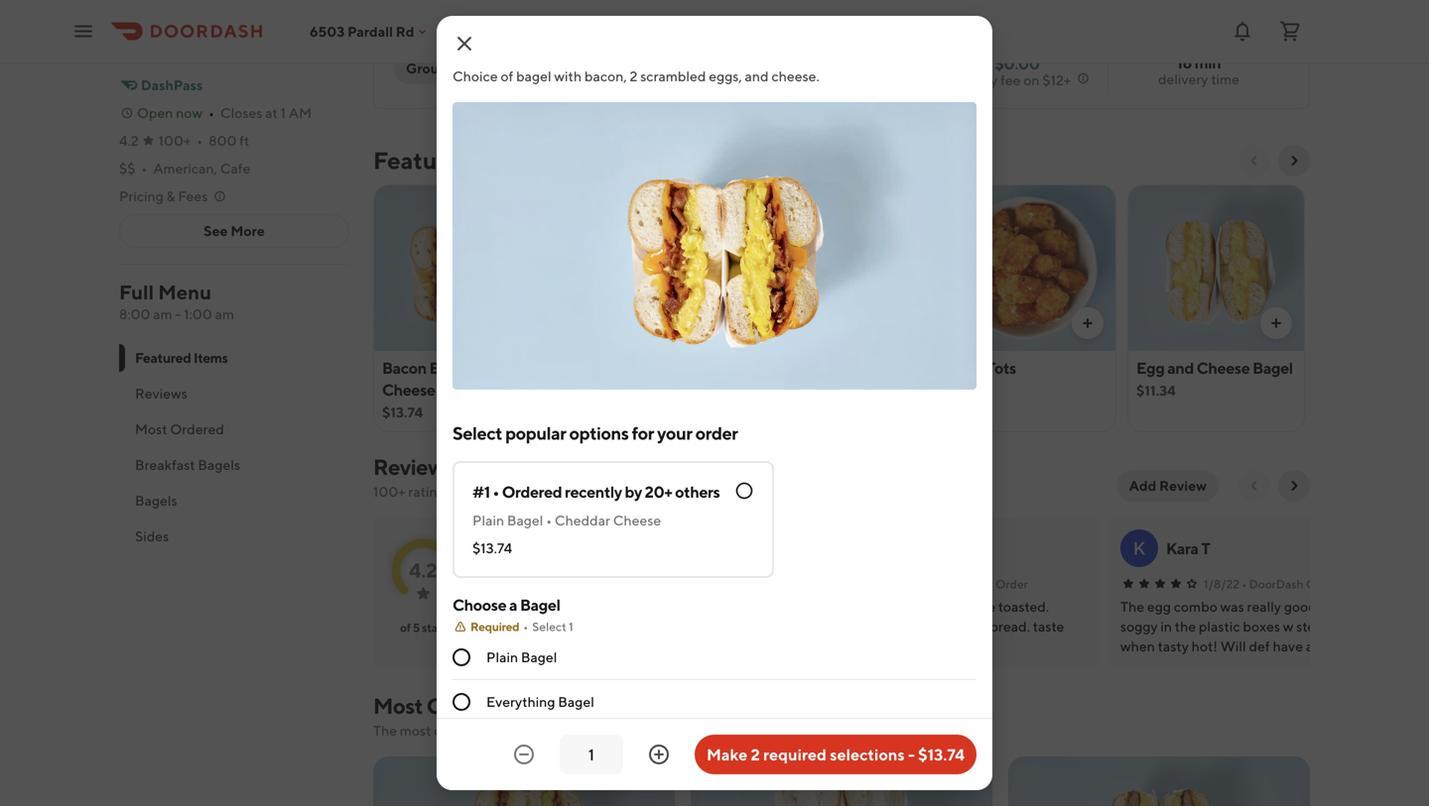 Task type: locate. For each thing, give the bounding box(es) containing it.
ordered
[[503, 723, 553, 739]]

18
[[1177, 53, 1192, 72]]

- inside make 2 required selections - $13.74 button
[[908, 746, 915, 765]]

sausage egg and cheese bagel image
[[563, 185, 738, 351]]

stars
[[422, 621, 447, 635]]

fees
[[178, 188, 208, 204]]

most for most ordered
[[135, 421, 167, 438]]

choice
[[453, 68, 498, 84]]

bagels up sides
[[135, 493, 177, 509]]

most ordered the most commonly ordered items and dishes from this store
[[373, 694, 752, 739]]

cheese
[[1197, 359, 1250, 378], [382, 381, 435, 400], [571, 381, 624, 400], [759, 381, 813, 400], [613, 513, 661, 529]]

of 5 stars
[[400, 621, 447, 635]]

1
[[281, 105, 286, 121], [569, 620, 573, 634]]

0 vertical spatial plain
[[472, 513, 504, 529]]

1 horizontal spatial bagels
[[198, 457, 240, 473]]

min
[[1195, 53, 1221, 72]]

cheese for bagel w/ cream cheese
[[759, 381, 813, 400]]

$13.74 right selections
[[918, 746, 965, 765]]

egg inside sausage egg and cheese bagel
[[632, 359, 660, 378]]

delivery left fee
[[948, 72, 998, 88]]

ordered up breakfast bagels
[[170, 421, 224, 438]]

0 vertical spatial select
[[453, 423, 502, 444]]

reviews
[[521, 484, 569, 500]]

select
[[453, 423, 502, 444], [532, 620, 566, 634]]

100+ down open now
[[158, 133, 191, 149]]

delivery left time at the right top
[[1158, 71, 1208, 87]]

5 add item to cart image from the left
[[1268, 316, 1284, 332]]

2 • doordash order from the left
[[931, 578, 1028, 592]]

0 horizontal spatial select
[[453, 423, 502, 444]]

most
[[400, 723, 431, 739]]

am right "8:00"
[[153, 306, 172, 323]]

0 horizontal spatial 4.2
[[119, 133, 139, 149]]

0 horizontal spatial bagels
[[135, 493, 177, 509]]

reviews inside button
[[135, 386, 187, 402]]

egg right bacon
[[429, 359, 458, 378]]

• closes at 1 am
[[209, 105, 312, 121]]

most inside button
[[135, 421, 167, 438]]

featured items down choice
[[373, 146, 540, 175]]

3 egg from the left
[[1136, 359, 1165, 378]]

required
[[470, 620, 519, 634]]

ordered inside most ordered the most commonly ordered items and dishes from this store
[[427, 694, 509, 720]]

kara
[[1166, 539, 1199, 558]]

2 right make
[[751, 746, 760, 765]]

bacon,
[[585, 68, 627, 84]]

w/
[[802, 359, 821, 378]]

bagel inside bagel w/ cream cheese
[[759, 359, 800, 378]]

2 horizontal spatial doordash
[[1249, 578, 1304, 592]]

4.2 up of 5 stars
[[409, 559, 438, 583]]

1 vertical spatial 100+
[[373, 484, 406, 500]]

and up $11.34
[[1168, 359, 1194, 378]]

for
[[632, 423, 654, 444]]

ordered up commonly on the left bottom of the page
[[427, 694, 509, 720]]

featured items down 1:00
[[135, 350, 228, 366]]

rd
[[396, 23, 414, 39]]

am
[[289, 105, 312, 121]]

0 horizontal spatial most
[[135, 421, 167, 438]]

800 ft
[[209, 133, 249, 149]]

0 vertical spatial -
[[175, 306, 181, 323]]

tater
[[948, 359, 984, 378]]

Plain Bagel radio
[[453, 649, 470, 667]]

1 horizontal spatial 4.2
[[409, 559, 438, 583]]

of
[[501, 68, 513, 84], [400, 621, 411, 635]]

cheese inside sausage egg and cheese bagel
[[571, 381, 624, 400]]

items down bagel
[[478, 146, 540, 175]]

• doordash order
[[627, 578, 724, 592], [931, 578, 1028, 592], [1242, 578, 1339, 592]]

0 vertical spatial of
[[501, 68, 513, 84]]

0 vertical spatial featured
[[373, 146, 473, 175]]

reviews inside reviews 100+ ratings • 16 public reviews
[[373, 455, 453, 480]]

1 horizontal spatial featured
[[373, 146, 473, 175]]

items inside heading
[[478, 146, 540, 175]]

items
[[556, 723, 590, 739]]

0 horizontal spatial reviews
[[135, 386, 187, 402]]

0 vertical spatial featured items
[[373, 146, 540, 175]]

reviews for reviews
[[135, 386, 187, 402]]

0 horizontal spatial doordash
[[635, 578, 689, 592]]

-
[[175, 306, 181, 323], [908, 746, 915, 765]]

$13.74 inside bacon egg and cheese bagel $13.74
[[382, 404, 423, 421]]

0 horizontal spatial of
[[400, 621, 411, 635]]

notification bell image
[[1231, 19, 1255, 43]]

dashpass
[[141, 77, 203, 93]]

0 vertical spatial 4.2
[[119, 133, 139, 149]]

select up reviews 100+ ratings • 16 public reviews
[[453, 423, 502, 444]]

0 vertical spatial most
[[135, 421, 167, 438]]

and up 'current quantity is 1' number field
[[593, 723, 617, 739]]

plain for plain bagel • cheddar cheese
[[472, 513, 504, 529]]

0 horizontal spatial 1
[[281, 105, 286, 121]]

increase quantity by 1 image
[[647, 743, 671, 767]]

- for menu
[[175, 306, 181, 323]]

2 am from the left
[[215, 306, 234, 323]]

1 horizontal spatial of
[[501, 68, 513, 84]]

close bacon egg and cheese bagel image
[[453, 32, 476, 56]]

bagels down "most ordered" button
[[198, 457, 240, 473]]

0 vertical spatial reviews
[[135, 386, 187, 402]]

$13.74 down bacon
[[382, 404, 423, 421]]

4 add item to cart image from the left
[[1080, 316, 1096, 332]]

1 vertical spatial select
[[532, 620, 566, 634]]

featured down "8:00"
[[135, 350, 191, 366]]

1 vertical spatial 2
[[751, 746, 760, 765]]

$13.74
[[382, 404, 423, 421], [472, 540, 512, 557], [918, 746, 965, 765]]

plain down required
[[486, 650, 518, 666]]

most
[[135, 421, 167, 438], [373, 694, 423, 720]]

reviews up ratings
[[373, 455, 453, 480]]

cheese.
[[772, 68, 820, 84]]

egg up $11.34
[[1136, 359, 1165, 378]]

1 horizontal spatial -
[[908, 746, 915, 765]]

2 horizontal spatial $13.74
[[918, 746, 965, 765]]

delivery inside 18 min delivery time
[[1158, 71, 1208, 87]]

1 vertical spatial plain
[[486, 650, 518, 666]]

1 horizontal spatial items
[[478, 146, 540, 175]]

1 vertical spatial featured
[[135, 350, 191, 366]]

• select 1
[[523, 620, 573, 634]]

1 horizontal spatial am
[[215, 306, 234, 323]]

egg and cheese bagel $11.34
[[1136, 359, 1293, 399]]

of inside select popular options for your order dialog
[[501, 68, 513, 84]]

1 am from the left
[[153, 306, 172, 323]]

decrease quantity by 1 image
[[512, 743, 536, 767]]

1 horizontal spatial reviews
[[373, 455, 453, 480]]

1 vertical spatial items
[[194, 350, 228, 366]]

1 vertical spatial most
[[373, 694, 423, 720]]

previous button of carousel image
[[1247, 153, 1263, 169]]

- left 1:00
[[175, 306, 181, 323]]

2 doordash from the left
[[939, 578, 993, 592]]

egg inside bacon egg and cheese bagel $13.74
[[429, 359, 458, 378]]

0 horizontal spatial am
[[153, 306, 172, 323]]

0 vertical spatial $13.74
[[382, 404, 423, 421]]

eggs,
[[709, 68, 742, 84]]

100+ •
[[158, 133, 203, 149]]

$13.74 inside button
[[918, 746, 965, 765]]

and right eggs,
[[745, 68, 769, 84]]

and inside sausage egg and cheese bagel
[[663, 359, 690, 378]]

1 • doordash order from the left
[[627, 578, 724, 592]]

cream
[[824, 359, 871, 378]]

egg inside egg and cheese bagel $11.34
[[1136, 359, 1165, 378]]

doordash for k
[[1249, 578, 1304, 592]]

0 horizontal spatial -
[[175, 306, 181, 323]]

plain inside "choose a bagel" group
[[486, 650, 518, 666]]

1 vertical spatial featured items
[[135, 350, 228, 366]]

1 add item to cart image from the left
[[514, 316, 530, 332]]

popular
[[505, 423, 566, 444]]

sausage
[[571, 359, 629, 378]]

1 vertical spatial -
[[908, 746, 915, 765]]

cheese inside bacon egg and cheese bagel $13.74
[[382, 381, 435, 400]]

- right selections
[[908, 746, 915, 765]]

plain
[[472, 513, 504, 529], [486, 650, 518, 666]]

and up your
[[663, 359, 690, 378]]

delivery
[[1158, 71, 1208, 87], [948, 72, 998, 88]]

1 horizontal spatial doordash
[[939, 578, 993, 592]]

$13.74 down public
[[472, 540, 512, 557]]

featured
[[373, 146, 473, 175], [135, 350, 191, 366]]

menu
[[158, 281, 212, 304]]

1 horizontal spatial egg
[[632, 359, 660, 378]]

everything bagel
[[486, 694, 594, 711]]

egg for sausage
[[632, 359, 660, 378]]

fee
[[1001, 72, 1021, 88]]

select popular options for your order
[[453, 423, 738, 444]]

1 vertical spatial bagels
[[135, 493, 177, 509]]

tots
[[987, 359, 1016, 378]]

2 vertical spatial $13.74
[[918, 746, 965, 765]]

add review button
[[1117, 470, 1219, 502]]

your
[[657, 423, 692, 444]]

20+
[[645, 483, 672, 502]]

0 horizontal spatial 2
[[630, 68, 638, 84]]

1 horizontal spatial 1
[[569, 620, 573, 634]]

full
[[119, 281, 154, 304]]

ordered inside button
[[170, 421, 224, 438]]

bagel w/ cream cheese
[[759, 359, 871, 400]]

0 horizontal spatial egg
[[429, 359, 458, 378]]

2 inside button
[[751, 746, 760, 765]]

pricing & fees button
[[119, 187, 228, 206]]

0 horizontal spatial items
[[194, 350, 228, 366]]

and inside egg and cheese bagel $11.34
[[1168, 359, 1194, 378]]

3 • doordash order from the left
[[1242, 578, 1339, 592]]

cheese inside bagel w/ cream cheese
[[759, 381, 813, 400]]

1 doordash from the left
[[635, 578, 689, 592]]

sides
[[135, 529, 169, 545]]

2 right bacon, on the top left
[[630, 68, 638, 84]]

and inside select popular options for your order dialog
[[745, 68, 769, 84]]

breakfast
[[135, 457, 195, 473]]

a
[[509, 596, 517, 615]]

1 horizontal spatial 2
[[751, 746, 760, 765]]

items
[[478, 146, 540, 175], [194, 350, 228, 366]]

breakfast bagels button
[[119, 448, 349, 483]]

egg
[[429, 359, 458, 378], [632, 359, 660, 378], [1136, 359, 1165, 378]]

tater tots $7.79
[[948, 359, 1016, 399]]

0 vertical spatial 100+
[[158, 133, 191, 149]]

1 horizontal spatial $13.74
[[472, 540, 512, 557]]

bagel inside sausage egg and cheese bagel
[[627, 381, 667, 400]]

select inside "choose a bagel" group
[[532, 620, 566, 634]]

featured down group
[[373, 146, 473, 175]]

2 egg from the left
[[632, 359, 660, 378]]

1 vertical spatial ordered
[[502, 483, 562, 502]]

reviews up the most ordered
[[135, 386, 187, 402]]

0 vertical spatial items
[[478, 146, 540, 175]]

sausage egg and cheese bagel
[[571, 359, 690, 400]]

2 horizontal spatial • doordash order
[[1242, 578, 1339, 592]]

select up plain bagel
[[532, 620, 566, 634]]

am right 1:00
[[215, 306, 234, 323]]

$$ • american, cafe
[[119, 160, 251, 177]]

1 horizontal spatial 100+
[[373, 484, 406, 500]]

0 horizontal spatial $13.74
[[382, 404, 423, 421]]

1 vertical spatial 4.2
[[409, 559, 438, 583]]

0 horizontal spatial delivery
[[948, 72, 998, 88]]

add item to cart image for tater tots
[[1080, 316, 1096, 332]]

ordered up the plain bagel • cheddar cheese
[[502, 483, 562, 502]]

1 horizontal spatial most
[[373, 694, 423, 720]]

1 vertical spatial reviews
[[373, 455, 453, 480]]

• doordash order for k
[[1242, 578, 1339, 592]]

ordered
[[170, 421, 224, 438], [502, 483, 562, 502], [427, 694, 509, 720]]

kara t
[[1166, 539, 1210, 558]]

sausage egg and cheese bagel button
[[562, 185, 739, 433]]

and inside bacon egg and cheese bagel $13.74
[[460, 359, 487, 378]]

see
[[204, 223, 228, 239]]

0 horizontal spatial • doordash order
[[627, 578, 724, 592]]

2 vertical spatial ordered
[[427, 694, 509, 720]]

by
[[625, 483, 642, 502]]

1 egg from the left
[[429, 359, 458, 378]]

6503
[[310, 23, 345, 39]]

featured items heading
[[373, 145, 540, 177]]

2 horizontal spatial egg
[[1136, 359, 1165, 378]]

- inside full menu 8:00 am - 1:00 am
[[175, 306, 181, 323]]

3 doordash from the left
[[1249, 578, 1304, 592]]

2 add item to cart image from the left
[[703, 316, 719, 332]]

required
[[763, 746, 827, 765]]

cheese for bacon egg and cheese bagel $13.74
[[382, 381, 435, 400]]

most up the
[[373, 694, 423, 720]]

plain down "#1"
[[472, 513, 504, 529]]

most for most ordered the most commonly ordered items and dishes from this store
[[373, 694, 423, 720]]

of left bagel
[[501, 68, 513, 84]]

4.2 up $$
[[119, 133, 139, 149]]

others
[[675, 483, 720, 502]]

bagels
[[198, 457, 240, 473], [135, 493, 177, 509]]

most up breakfast
[[135, 421, 167, 438]]

0 vertical spatial 1
[[281, 105, 286, 121]]

1 horizontal spatial featured items
[[373, 146, 540, 175]]

egg right sausage
[[632, 359, 660, 378]]

4.2
[[119, 133, 139, 149], [409, 559, 438, 583]]

&
[[166, 188, 175, 204]]

items up "reviews" button
[[194, 350, 228, 366]]

full menu 8:00 am - 1:00 am
[[119, 281, 234, 323]]

1 horizontal spatial • doordash order
[[931, 578, 1028, 592]]

1 horizontal spatial delivery
[[1158, 71, 1208, 87]]

and right bacon
[[460, 359, 487, 378]]

s
[[507, 538, 517, 559]]

0 horizontal spatial featured
[[135, 350, 191, 366]]

1 horizontal spatial select
[[532, 620, 566, 634]]

ordered inside select popular options for your order dialog
[[502, 483, 562, 502]]

100+
[[158, 133, 191, 149], [373, 484, 406, 500]]

group order
[[406, 60, 489, 76]]

add item to cart image
[[514, 316, 530, 332], [703, 316, 719, 332], [891, 316, 907, 332], [1080, 316, 1096, 332], [1268, 316, 1284, 332]]

most inside most ordered the most commonly ordered items and dishes from this store
[[373, 694, 423, 720]]

1 vertical spatial 1
[[569, 620, 573, 634]]

order
[[695, 423, 738, 444]]

ordered for most ordered
[[170, 421, 224, 438]]

0 vertical spatial ordered
[[170, 421, 224, 438]]

100+ down reviews link in the left bottom of the page
[[373, 484, 406, 500]]

of left 5
[[400, 621, 411, 635]]



Task type: vqa. For each thing, say whether or not it's contained in the screenshot.


Task type: describe. For each thing, give the bounding box(es) containing it.
cheese for sausage egg and cheese bagel
[[571, 381, 624, 400]]

add item to cart image for bacon egg and cheese bagel
[[514, 316, 530, 332]]

group
[[406, 60, 447, 76]]

closes
[[220, 105, 262, 121]]

egg for bacon
[[429, 359, 458, 378]]

the
[[373, 723, 397, 739]]

now
[[176, 105, 203, 121]]

100+ inside reviews 100+ ratings • 16 public reviews
[[373, 484, 406, 500]]

0 items, open order cart image
[[1278, 19, 1302, 43]]

reviews 100+ ratings • 16 public reviews
[[373, 455, 569, 500]]

bagels button
[[119, 483, 349, 519]]

1 vertical spatial of
[[400, 621, 411, 635]]

store info
[[119, 44, 210, 67]]

breakfast bagels
[[135, 457, 240, 473]]

- for 2
[[908, 746, 915, 765]]

add review
[[1129, 478, 1207, 494]]

make 2 required selections - $13.74
[[707, 746, 965, 765]]

$$
[[119, 160, 136, 177]]

selections
[[830, 746, 905, 765]]

1 vertical spatial $13.74
[[472, 540, 512, 557]]

0 horizontal spatial 100+
[[158, 133, 191, 149]]

group order button
[[394, 53, 501, 84]]

bacon egg and cheese bagel $13.74
[[382, 359, 487, 421]]

reviews button
[[119, 376, 349, 412]]

doordash for s
[[635, 578, 689, 592]]

Current quantity is 1 number field
[[572, 744, 611, 766]]

cheddar
[[555, 513, 610, 529]]

pricing & fees
[[119, 188, 208, 204]]

public
[[479, 484, 519, 500]]

Everything Bagel radio
[[453, 694, 470, 712]]

18 min delivery time
[[1158, 53, 1240, 87]]

0 horizontal spatial featured items
[[135, 350, 228, 366]]

at
[[265, 105, 278, 121]]

store
[[119, 44, 169, 67]]

$12+
[[1043, 72, 1071, 88]]

everything
[[486, 694, 555, 711]]

recently
[[565, 483, 622, 502]]

1 inside "choose a bagel" group
[[569, 620, 573, 634]]

order inside button
[[450, 60, 489, 76]]

0 vertical spatial bagels
[[198, 457, 240, 473]]

5
[[413, 621, 420, 635]]

review
[[1159, 478, 1207, 494]]

select popular options for your order dialog
[[437, 0, 993, 807]]

add
[[1129, 478, 1157, 494]]

american,
[[153, 160, 217, 177]]

plain for plain bagel
[[486, 650, 518, 666]]

from
[[662, 723, 692, 739]]

reviews link
[[373, 455, 453, 480]]

ratings
[[408, 484, 451, 500]]

• inside reviews 100+ ratings • 16 public reviews
[[454, 484, 460, 500]]

$13.74 for bacon egg and cheese bagel $13.74
[[382, 404, 423, 421]]

and inside most ordered the most commonly ordered items and dishes from this store
[[593, 723, 617, 739]]

ft
[[239, 133, 249, 149]]

#1
[[472, 483, 490, 502]]

egg and cheese bagel image
[[1129, 185, 1304, 351]]

scrambled
[[640, 68, 706, 84]]

more
[[231, 223, 265, 239]]

10/31/23
[[577, 578, 625, 592]]

t
[[1201, 539, 1210, 558]]

choose
[[453, 596, 506, 615]]

8:00
[[119, 306, 150, 323]]

with
[[554, 68, 582, 84]]

cheese inside egg and cheese bagel $11.34
[[1197, 359, 1250, 378]]

800
[[209, 133, 237, 149]]

plain bagel • cheddar cheese
[[472, 513, 661, 529]]

1/8/22
[[1204, 578, 1240, 592]]

reviews for reviews 100+ ratings • 16 public reviews
[[373, 455, 453, 480]]

choose a bagel group
[[453, 595, 977, 726]]

bagel inside bacon egg and cheese bagel $13.74
[[438, 381, 478, 400]]

ordered for most ordered the most commonly ordered items and dishes from this store
[[427, 694, 509, 720]]

commonly
[[434, 723, 500, 739]]

see more
[[204, 223, 265, 239]]

open now
[[137, 105, 203, 121]]

time
[[1211, 71, 1240, 87]]

$0.00
[[995, 54, 1040, 73]]

next button of carousel image
[[1286, 153, 1302, 169]]

on
[[1024, 72, 1040, 88]]

dishes
[[620, 723, 660, 739]]

• inside "choose a bagel" group
[[523, 620, 528, 634]]

bagel w/ cream cheese image
[[751, 185, 927, 351]]

most ordered button
[[119, 412, 349, 448]]

plain bagel
[[486, 650, 557, 666]]

3 add item to cart image from the left
[[891, 316, 907, 332]]

most ordered
[[135, 421, 224, 438]]

$11.34
[[1136, 383, 1176, 399]]

pardall
[[348, 23, 393, 39]]

see more button
[[120, 215, 348, 247]]

• doordash order for s
[[627, 578, 724, 592]]

6503 pardall rd button
[[310, 23, 430, 39]]

16
[[463, 484, 477, 500]]

featured inside "featured items" heading
[[373, 146, 473, 175]]

bacon egg and cheese bagel image
[[374, 185, 550, 351]]

cafe
[[220, 160, 251, 177]]

cheese inside select popular options for your order dialog
[[613, 513, 661, 529]]

#1 • ordered recently by 20+ others
[[472, 483, 720, 502]]

1:00
[[184, 306, 212, 323]]

choice of bagel with bacon, 2 scrambled eggs, and cheese.
[[453, 68, 820, 84]]

previous image
[[1247, 478, 1263, 494]]

choose a bagel
[[453, 596, 560, 615]]

add item to cart image inside sausage egg and cheese bagel 'button'
[[703, 316, 719, 332]]

bacon
[[382, 359, 427, 378]]

$13.74 for make 2 required selections - $13.74
[[918, 746, 965, 765]]

add item to cart image for egg and cheese bagel
[[1268, 316, 1284, 332]]

pricing
[[119, 188, 164, 204]]

k
[[1133, 538, 1146, 559]]

bagel inside egg and cheese bagel $11.34
[[1253, 359, 1293, 378]]

tater tots image
[[940, 185, 1116, 351]]

next image
[[1286, 478, 1302, 494]]

bagel
[[516, 68, 551, 84]]

bagel w/ cream cheese button
[[750, 185, 928, 433]]

6503 pardall rd
[[310, 23, 414, 39]]

open menu image
[[71, 19, 95, 43]]

0 vertical spatial 2
[[630, 68, 638, 84]]

open
[[137, 105, 173, 121]]



